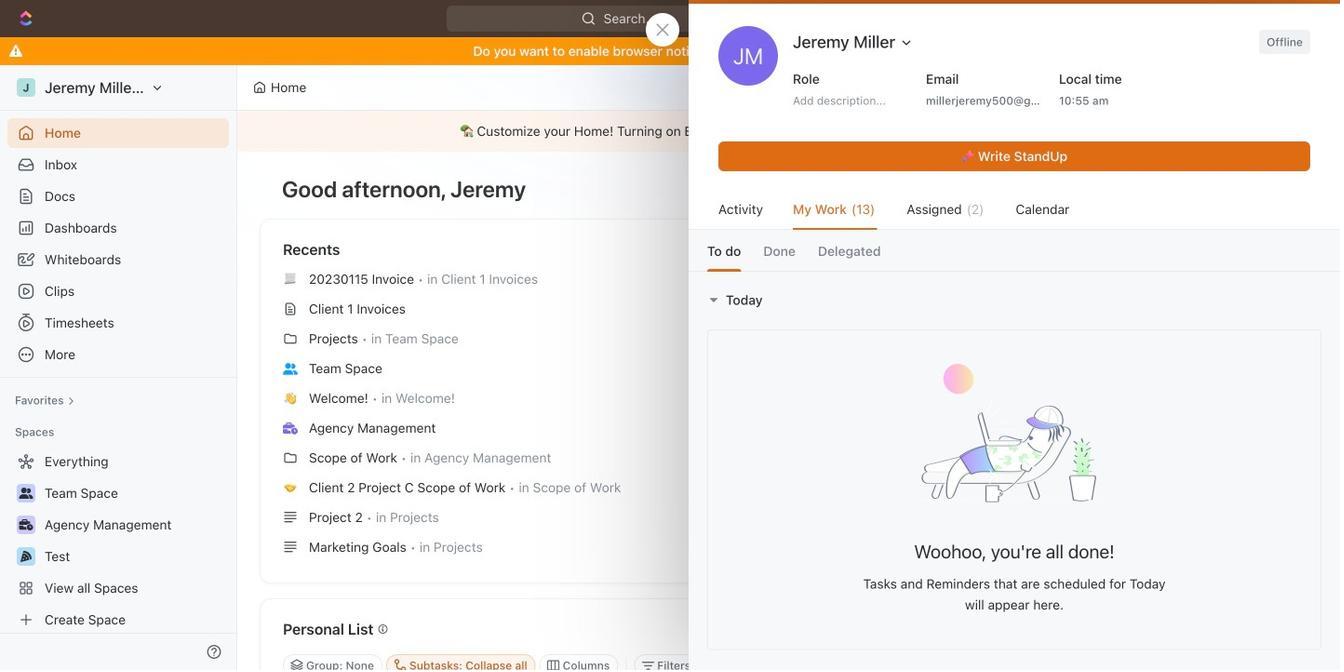 Task type: vqa. For each thing, say whether or not it's contained in the screenshot.
the rightmost user group icon
yes



Task type: describe. For each thing, give the bounding box(es) containing it.
1 vertical spatial business time image
[[19, 520, 33, 531]]

tree inside sidebar navigation
[[7, 447, 229, 635]]

pizza slice image
[[20, 551, 32, 562]]



Task type: locate. For each thing, give the bounding box(es) containing it.
1 horizontal spatial user group image
[[283, 363, 298, 375]]

1 horizontal spatial business time image
[[283, 423, 298, 434]]

1 vertical spatial user group image
[[19, 488, 33, 499]]

user group image
[[283, 363, 298, 375], [19, 488, 33, 499]]

user group image inside sidebar navigation
[[19, 488, 33, 499]]

0 vertical spatial user group image
[[283, 363, 298, 375]]

tab list
[[689, 230, 1341, 271]]

sidebar navigation
[[0, 65, 241, 670]]

jeremy miller's workspace, , element
[[17, 78, 35, 97]]

0 horizontal spatial business time image
[[19, 520, 33, 531]]

alert
[[237, 111, 1341, 152]]

tree
[[7, 447, 229, 635]]

tab panel
[[689, 271, 1341, 670]]

business time image
[[283, 423, 298, 434], [19, 520, 33, 531]]

0 horizontal spatial user group image
[[19, 488, 33, 499]]

0 vertical spatial business time image
[[283, 423, 298, 434]]



